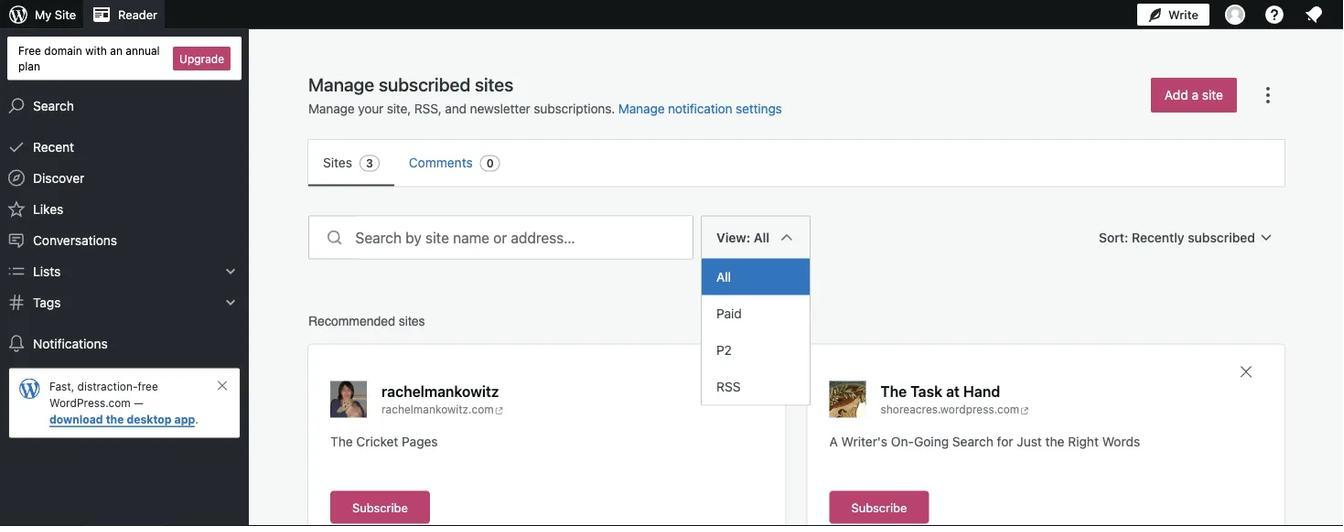 Task type: locate. For each thing, give the bounding box(es) containing it.
1 horizontal spatial subscribe
[[851, 500, 907, 514]]

the
[[106, 413, 124, 426], [1045, 434, 1064, 449]]

add a site button
[[1151, 78, 1237, 113]]

download
[[49, 413, 103, 426]]

the left cricket
[[330, 434, 353, 449]]

1 keyboard_arrow_down image from the top
[[221, 262, 240, 281]]

search inside the manage subscribed sites main content
[[952, 434, 993, 449]]

task
[[911, 382, 942, 400]]

0 horizontal spatial the
[[106, 413, 124, 426]]

0 horizontal spatial the
[[330, 434, 353, 449]]

sort: recently subscribed
[[1099, 230, 1255, 245]]

—
[[134, 397, 143, 410]]

2 keyboard_arrow_down image from the top
[[221, 293, 240, 312]]

my site
[[35, 8, 76, 22]]

discover link
[[0, 162, 249, 194]]

sites
[[323, 155, 352, 170]]

reader
[[118, 8, 157, 22]]

0 vertical spatial search
[[33, 98, 74, 113]]

sort: recently subscribed button
[[1092, 221, 1285, 254]]

hand
[[963, 382, 1000, 400]]

0 vertical spatial the
[[881, 382, 907, 400]]

1 subscribe button from the left
[[330, 491, 430, 524]]

fast, distraction-free wordpress.com — download the desktop app .
[[49, 380, 198, 426]]

free
[[138, 380, 158, 393]]

my
[[35, 8, 51, 22]]

going
[[914, 434, 949, 449]]

subscribe down writer's at the right bottom of the page
[[851, 500, 907, 514]]

the right just on the bottom right of the page
[[1045, 434, 1064, 449]]

0 vertical spatial all
[[754, 230, 770, 245]]

1 vertical spatial all
[[716, 269, 731, 284]]

site,
[[387, 101, 411, 116]]

annual
[[126, 44, 160, 57]]

0 horizontal spatial search
[[33, 98, 74, 113]]

subscribe button for rachelmankowitz
[[330, 491, 430, 524]]

keyboard_arrow_down image for lists
[[221, 262, 240, 281]]

desktop
[[127, 413, 172, 426]]

search up recent
[[33, 98, 74, 113]]

2 subscribe from the left
[[851, 500, 907, 514]]

domain
[[44, 44, 82, 57]]

subscribe down cricket
[[352, 500, 408, 514]]

1 horizontal spatial search
[[952, 434, 993, 449]]

rachelmankowitz link
[[382, 381, 499, 401]]

conversations
[[33, 232, 117, 248]]

1 horizontal spatial the
[[1045, 434, 1064, 449]]

2 subscribe button from the left
[[829, 491, 929, 524]]

1 vertical spatial the
[[1045, 434, 1064, 449]]

0 horizontal spatial subscribe
[[352, 500, 408, 514]]

keyboard_arrow_down image for tags
[[221, 293, 240, 312]]

conversations link
[[0, 225, 249, 256]]

rss link
[[702, 368, 810, 405]]

reader link
[[83, 0, 165, 29]]

recent link
[[0, 131, 249, 162]]

search left the for
[[952, 434, 993, 449]]

dismiss this recommendation image
[[1237, 363, 1255, 381]]

all
[[754, 230, 770, 245], [716, 269, 731, 284]]

add
[[1165, 87, 1188, 102]]

all up paid
[[716, 269, 731, 284]]

.
[[195, 413, 198, 426]]

0 horizontal spatial all
[[716, 269, 731, 284]]

subscribed
[[1188, 230, 1255, 245]]

1 vertical spatial the
[[330, 434, 353, 449]]

1 horizontal spatial subscribe button
[[829, 491, 929, 524]]

None search field
[[308, 215, 694, 259]]

subscribe button down cricket
[[330, 491, 430, 524]]

site
[[1202, 87, 1223, 102]]

subscribe
[[352, 500, 408, 514], [851, 500, 907, 514]]

words
[[1102, 434, 1140, 449]]

the down wordpress.com
[[106, 413, 124, 426]]

site
[[55, 8, 76, 22]]

subscribe for rachelmankowitz
[[352, 500, 408, 514]]

1 horizontal spatial all
[[754, 230, 770, 245]]

0 vertical spatial the
[[106, 413, 124, 426]]

just
[[1017, 434, 1042, 449]]

1 vertical spatial keyboard_arrow_down image
[[221, 293, 240, 312]]

subscribe button down writer's at the right bottom of the page
[[829, 491, 929, 524]]

menu inside the manage subscribed sites main content
[[308, 140, 1285, 186]]

keyboard_arrow_down image inside lists link
[[221, 262, 240, 281]]

the task at hand link
[[881, 381, 1000, 401]]

menu
[[308, 140, 1285, 186]]

1 vertical spatial search
[[952, 434, 993, 449]]

the left task
[[881, 382, 907, 400]]

all right 'view:'
[[754, 230, 770, 245]]

a
[[1192, 87, 1199, 102]]

recommended
[[308, 313, 395, 328]]

menu containing sites
[[308, 140, 1285, 186]]

keyboard_arrow_down image
[[221, 262, 240, 281], [221, 293, 240, 312]]

dismiss image
[[215, 378, 230, 393]]

free domain with an annual plan
[[18, 44, 160, 72]]

wordpress.com
[[49, 397, 131, 410]]

write
[[1168, 8, 1199, 22]]

3
[[366, 157, 373, 170]]

subscribe for the task at hand
[[851, 500, 907, 514]]

1 subscribe from the left
[[352, 500, 408, 514]]

0 horizontal spatial subscribe button
[[330, 491, 430, 524]]

a writer's on-going search for just the right words
[[829, 434, 1140, 449]]

paid link
[[702, 295, 810, 332]]

the
[[881, 382, 907, 400], [330, 434, 353, 449]]

tags link
[[0, 287, 249, 318]]

write link
[[1137, 0, 1210, 29]]

0 vertical spatial keyboard_arrow_down image
[[221, 262, 240, 281]]

cricket
[[356, 434, 398, 449]]

upgrade button
[[173, 46, 231, 70]]

1 horizontal spatial the
[[881, 382, 907, 400]]

with
[[85, 44, 107, 57]]

search
[[33, 98, 74, 113], [952, 434, 993, 449]]

keyboard_arrow_down image inside "tags" link
[[221, 293, 240, 312]]

for
[[997, 434, 1013, 449]]

manage up your
[[308, 73, 374, 95]]

at
[[946, 382, 960, 400]]

subscribe button
[[330, 491, 430, 524], [829, 491, 929, 524]]

recent
[[33, 139, 74, 154]]

sort:
[[1099, 230, 1128, 245]]

an
[[110, 44, 122, 57]]



Task type: vqa. For each thing, say whether or not it's contained in the screenshot.
'img'
no



Task type: describe. For each thing, give the bounding box(es) containing it.
view: all list box
[[701, 258, 811, 406]]

recommended sites
[[308, 313, 425, 328]]

view: all
[[716, 230, 770, 245]]

free
[[18, 44, 41, 57]]

shoreacres.wordpress.com link
[[881, 401, 1033, 418]]

manage subscribed sites main content
[[279, 72, 1314, 526]]

lists
[[33, 264, 61, 279]]

lists link
[[0, 256, 249, 287]]

upgrade
[[179, 52, 224, 65]]

subscribe button for the task at hand
[[829, 491, 929, 524]]

on-
[[891, 434, 914, 449]]

sites
[[399, 313, 425, 328]]

notifications link
[[0, 328, 249, 359]]

help image
[[1264, 4, 1285, 26]]

shoreacres.wordpress.com
[[881, 403, 1019, 416]]

the inside the manage subscribed sites main content
[[1045, 434, 1064, 449]]

distraction-
[[77, 380, 138, 393]]

my site link
[[0, 0, 83, 29]]

manage your notifications image
[[1303, 4, 1325, 26]]

pages
[[402, 434, 438, 449]]

manage right subscriptions.
[[618, 101, 665, 116]]

manage notification settings link
[[618, 101, 782, 116]]

notification settings
[[668, 101, 782, 116]]

writer's
[[841, 434, 888, 449]]

your
[[358, 101, 383, 116]]

fast,
[[49, 380, 74, 393]]

rss,
[[414, 101, 442, 116]]

rss
[[716, 379, 741, 394]]

subscribed sites
[[379, 73, 514, 95]]

search link
[[0, 90, 249, 121]]

none search field inside the manage subscribed sites main content
[[308, 215, 694, 259]]

the task at hand
[[881, 382, 1000, 400]]

comments
[[409, 155, 473, 170]]

p2
[[716, 342, 732, 357]]

manage left your
[[308, 101, 355, 116]]

manage subscribed sites manage your site, rss, and newsletter subscriptions. manage notification settings
[[308, 73, 782, 116]]

rachelmankowitz.com
[[382, 403, 494, 416]]

Search search field
[[355, 216, 693, 258]]

rachelmankowitz.com link
[[382, 401, 532, 418]]

all inside list box
[[716, 269, 731, 284]]

right
[[1068, 434, 1099, 449]]

plan
[[18, 59, 40, 72]]

the for the cricket pages
[[330, 434, 353, 449]]

likes link
[[0, 194, 249, 225]]

view:
[[716, 230, 750, 245]]

p2 link
[[702, 332, 810, 368]]

likes
[[33, 201, 63, 216]]

rachelmankowitz
[[382, 382, 499, 400]]

app
[[174, 413, 195, 426]]

0
[[486, 157, 494, 170]]

the cricket pages
[[330, 434, 438, 449]]

more image
[[1257, 84, 1279, 106]]

all link
[[702, 258, 810, 295]]

discover
[[33, 170, 84, 185]]

add a site
[[1165, 87, 1223, 102]]

a
[[829, 434, 838, 449]]

tags
[[33, 295, 61, 310]]

paid
[[716, 306, 742, 321]]

recently
[[1132, 230, 1184, 245]]

and
[[445, 101, 467, 116]]

search inside 'link'
[[33, 98, 74, 113]]

the inside fast, distraction-free wordpress.com — download the desktop app .
[[106, 413, 124, 426]]

subscriptions.
[[534, 101, 615, 116]]

my profile image
[[1225, 5, 1245, 25]]

newsletter
[[470, 101, 530, 116]]

the for the task at hand
[[881, 382, 907, 400]]

notifications
[[33, 336, 108, 351]]



